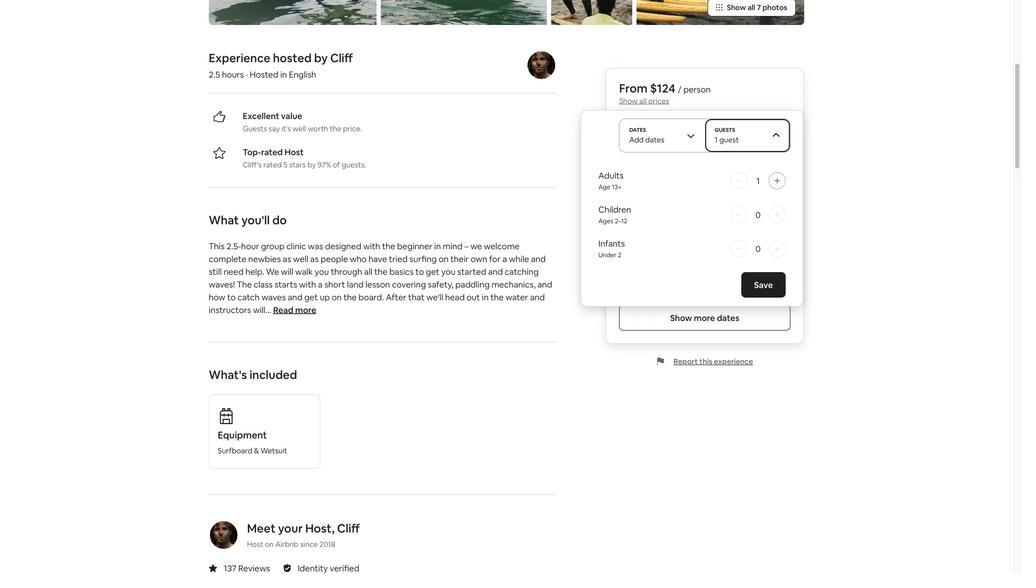 Task type: describe. For each thing, give the bounding box(es) containing it.
from
[[619, 81, 648, 96]]

infants group
[[599, 238, 786, 260]]

included
[[250, 368, 297, 383]]

we
[[471, 241, 482, 252]]

children ages 2–12
[[599, 204, 632, 225]]

0 vertical spatial all
[[748, 3, 756, 12]]

clinic
[[286, 241, 306, 252]]

catch
[[238, 292, 260, 303]]

infants
[[599, 238, 625, 249]]

dates for show more dates
[[717, 313, 740, 324]]

am–11:30 for 19
[[634, 201, 661, 209]]

for inside sun, nov 19 9:00 am–11:30 am book for a private group
[[636, 212, 645, 220]]

9:00 for sun,
[[619, 201, 632, 209]]

19
[[651, 189, 659, 199]]

basics
[[390, 267, 414, 277]]

show more dates link
[[619, 305, 791, 331]]

have
[[369, 254, 387, 265]]

book for a private group link
[[619, 212, 692, 220]]

that
[[408, 292, 425, 303]]

am–11:30 for 18
[[634, 143, 661, 151]]

this
[[700, 357, 713, 367]]

land
[[347, 279, 364, 290]]

adults age 13+
[[599, 170, 624, 191]]

by cliff
[[314, 51, 353, 66]]

covering
[[392, 279, 426, 290]]

still
[[209, 267, 222, 277]]

hour
[[241, 241, 259, 252]]

reviews
[[238, 563, 270, 574]]

report
[[674, 357, 698, 367]]

we'll
[[427, 292, 444, 303]]

show all prices button
[[619, 96, 670, 106]]

add
[[630, 135, 644, 145]]

instructors
[[209, 305, 251, 316]]

experience
[[209, 51, 271, 66]]

what
[[209, 213, 239, 228]]

airbnb
[[275, 540, 299, 550]]

18
[[650, 131, 657, 141]]

9:00 for sat,
[[619, 143, 632, 151]]

experience hosted by cliff 2.5 hours · hosted in english
[[209, 51, 353, 80]]

short
[[325, 279, 345, 290]]

welcome
[[484, 241, 520, 252]]

mon, nov 20
[[619, 247, 662, 257]]

0 for children
[[756, 209, 761, 220]]

1 vertical spatial rated
[[263, 160, 282, 170]]

0 horizontal spatial a
[[318, 279, 323, 290]]

1 vertical spatial get
[[304, 292, 318, 303]]

equipment
[[218, 430, 267, 442]]

1 vertical spatial $124
[[744, 189, 760, 199]]

this
[[209, 241, 225, 252]]

group inside sun, nov 19 9:00 am–11:30 am book for a private group
[[674, 212, 692, 220]]

children
[[599, 204, 632, 215]]

guests.
[[342, 160, 367, 170]]

2 vertical spatial $124
[[744, 247, 760, 257]]

their
[[451, 254, 469, 265]]

private
[[651, 212, 673, 220]]

we
[[266, 267, 279, 277]]

guests inside excellent value guests say it's well worth the price.
[[243, 124, 267, 134]]

price.
[[343, 124, 362, 134]]

0 vertical spatial with
[[363, 241, 380, 252]]

am for 19
[[662, 201, 672, 209]]

paddling
[[456, 279, 490, 290]]

1 vertical spatial with
[[299, 279, 316, 290]]

beginner
[[397, 241, 433, 252]]

7
[[757, 3, 761, 12]]

5
[[284, 160, 288, 170]]

own
[[471, 254, 488, 265]]

choose link for $124
[[747, 203, 791, 221]]

on inside meet your host, cliff host on airbnb since 2018
[[265, 540, 274, 550]]

1 horizontal spatial to
[[416, 267, 424, 277]]

what you'll do
[[209, 213, 287, 228]]

a inside sun, nov 19 9:00 am–11:30 am book for a private group
[[646, 212, 650, 220]]

and up read more at the bottom of page
[[288, 292, 303, 303]]

/ inside from $124 / person show all prices
[[678, 84, 682, 95]]

ages
[[599, 217, 614, 225]]

who
[[350, 254, 367, 265]]

since
[[300, 540, 318, 550]]

am for 18
[[662, 143, 672, 151]]

top-rated host cliff's rated 5 stars by 97% of guests.
[[243, 147, 367, 170]]

catching
[[505, 267, 539, 277]]

host inside meet your host, cliff host on airbnb since 2018
[[247, 540, 263, 550]]

guests 1 guest
[[715, 126, 739, 145]]

sat,
[[619, 131, 633, 141]]

by
[[308, 160, 316, 170]]

dates
[[630, 126, 646, 133]]

sat, nov 18 9:00 am–11:30 am
[[619, 131, 672, 151]]

stars
[[289, 160, 306, 170]]

show all 7 photos link
[[708, 0, 796, 17]]

will…
[[253, 305, 271, 316]]

show for show more dates
[[671, 313, 693, 324]]

choose for $124
[[756, 208, 782, 217]]

report this experience
[[674, 357, 754, 367]]

the left "water"
[[491, 292, 504, 303]]

worth
[[308, 124, 328, 134]]

sun,
[[619, 189, 634, 199]]

show inside from $124 / person show all prices
[[619, 96, 638, 106]]

hosted
[[273, 51, 312, 66]]

·
[[246, 69, 248, 80]]

more for read
[[295, 305, 316, 316]]

host inside top-rated host cliff's rated 5 stars by 97% of guests.
[[285, 147, 304, 158]]

book
[[619, 212, 635, 220]]

save
[[755, 280, 773, 291]]

need
[[224, 267, 244, 277]]

top-
[[243, 147, 261, 158]]

the inside excellent value guests say it's well worth the price.
[[330, 124, 342, 134]]



Task type: vqa. For each thing, say whether or not it's contained in the screenshot.
the 19
yes



Task type: locate. For each thing, give the bounding box(es) containing it.
in right out
[[482, 292, 489, 303]]

nov inside sun, nov 19 9:00 am–11:30 am book for a private group
[[636, 189, 650, 199]]

2 choose link from the top
[[747, 203, 791, 221]]

the down land
[[344, 292, 357, 303]]

am inside sat, nov 18 9:00 am–11:30 am
[[662, 143, 672, 151]]

am–11:30 inside sun, nov 19 9:00 am–11:30 am book for a private group
[[634, 201, 661, 209]]

after
[[386, 292, 407, 303]]

to up instructors
[[227, 292, 236, 303]]

0 horizontal spatial dates
[[646, 135, 665, 145]]

am–11:30 down '18'
[[634, 143, 661, 151]]

guests inside guests 1 guest
[[715, 126, 736, 133]]

9:00 inside sat, nov 18 9:00 am–11:30 am
[[619, 143, 632, 151]]

guests
[[243, 124, 267, 134], [715, 126, 736, 133]]

nov inside sat, nov 18 9:00 am–11:30 am
[[634, 131, 648, 141]]

2 horizontal spatial a
[[646, 212, 650, 220]]

prices
[[649, 96, 670, 106]]

value
[[281, 111, 302, 122]]

mind
[[443, 241, 463, 252]]

show
[[727, 3, 746, 12], [619, 96, 638, 106], [671, 313, 693, 324]]

0 horizontal spatial all
[[364, 267, 373, 277]]

0 horizontal spatial host
[[247, 540, 263, 550]]

2018
[[320, 540, 336, 550]]

dates right add
[[646, 135, 665, 145]]

host up stars
[[285, 147, 304, 158]]

2 vertical spatial on
[[265, 540, 274, 550]]

0 horizontal spatial guests
[[243, 124, 267, 134]]

the up "tried" on the top of page
[[382, 241, 395, 252]]

0 vertical spatial for
[[636, 212, 645, 220]]

up
[[320, 292, 330, 303]]

0 vertical spatial am
[[662, 143, 672, 151]]

show more dates
[[671, 313, 740, 324]]

0 vertical spatial nov
[[634, 131, 648, 141]]

experience photo 3 image
[[552, 0, 633, 25], [552, 0, 633, 25]]

read more
[[273, 305, 316, 316]]

of
[[333, 160, 340, 170]]

13+
[[612, 183, 622, 191]]

waves
[[262, 292, 286, 303]]

1 vertical spatial well
[[293, 254, 309, 265]]

am–11:30
[[634, 143, 661, 151], [634, 201, 661, 209]]

1 inside adults group
[[757, 175, 760, 186]]

2 vertical spatial choose link
[[747, 261, 791, 279]]

am up private
[[662, 201, 672, 209]]

0 vertical spatial on
[[439, 254, 449, 265]]

1 horizontal spatial group
[[674, 212, 692, 220]]

board.
[[359, 292, 384, 303]]

0 horizontal spatial in
[[280, 69, 287, 80]]

1 9:00 from the top
[[619, 143, 632, 151]]

nov for sat,
[[634, 131, 648, 141]]

newbies
[[248, 254, 281, 265]]

walk
[[295, 267, 313, 277]]

and right "water"
[[530, 292, 545, 303]]

1 horizontal spatial guests
[[715, 126, 736, 133]]

show left 7
[[727, 3, 746, 12]]

started
[[458, 267, 487, 277]]

you up safety,
[[442, 267, 456, 277]]

choose
[[756, 150, 782, 159], [756, 208, 782, 217], [756, 266, 782, 275]]

host down meet
[[247, 540, 263, 550]]

1 inside guests 1 guest
[[715, 135, 718, 145]]

2 vertical spatial nov
[[638, 247, 652, 257]]

class
[[254, 279, 273, 290]]

surfboard
[[218, 447, 252, 456]]

1 choose link from the top
[[747, 145, 791, 163]]

2 as from the left
[[310, 254, 319, 265]]

2 am from the top
[[662, 201, 672, 209]]

photos
[[763, 3, 788, 12]]

1 horizontal spatial in
[[434, 241, 441, 252]]

guests up guest
[[715, 126, 736, 133]]

2 horizontal spatial on
[[439, 254, 449, 265]]

1 horizontal spatial 1
[[757, 175, 760, 186]]

1 horizontal spatial as
[[310, 254, 319, 265]]

as down was
[[310, 254, 319, 265]]

0 inside the infants group
[[756, 243, 761, 254]]

learn more about the host, cliff. image
[[527, 51, 556, 81], [527, 51, 556, 81], [209, 521, 239, 551], [209, 521, 239, 551]]

9:00 up "book"
[[619, 201, 632, 209]]

all inside from $124 / person show all prices
[[640, 96, 647, 106]]

dates up experience
[[717, 313, 740, 324]]

and down catching
[[538, 279, 553, 290]]

person inside from $124 / person show all prices
[[684, 84, 711, 95]]

well inside this 2.5-hour group clinic was designed with the beginner in mind – we welcome complete newbies as well as people who have tried surfing on their own for a while and still need help. we will walk you through all the basics to get you started and catching waves!  the class starts with a short land lesson covering safety, paddling mechanics, and how to catch waves and get up on the board.  after that we'll head out in the water and instructors will…
[[293, 254, 309, 265]]

1 vertical spatial show
[[619, 96, 638, 106]]

0 horizontal spatial as
[[283, 254, 291, 265]]

am
[[662, 143, 672, 151], [662, 201, 672, 209]]

1 vertical spatial 1
[[757, 175, 760, 186]]

1 horizontal spatial you
[[442, 267, 456, 277]]

1 vertical spatial dates
[[717, 313, 740, 324]]

1 vertical spatial to
[[227, 292, 236, 303]]

a left private
[[646, 212, 650, 220]]

all left prices
[[640, 96, 647, 106]]

in
[[280, 69, 287, 80], [434, 241, 441, 252], [482, 292, 489, 303]]

2 you from the left
[[442, 267, 456, 277]]

1 vertical spatial host
[[247, 540, 263, 550]]

0 horizontal spatial with
[[299, 279, 316, 290]]

1 vertical spatial a
[[503, 254, 507, 265]]

water
[[506, 292, 528, 303]]

1 vertical spatial on
[[332, 292, 342, 303]]

dates add dates
[[630, 126, 665, 145]]

1 vertical spatial 0
[[756, 243, 761, 254]]

identity verified
[[298, 563, 360, 574]]

nov left 20
[[638, 247, 652, 257]]

head
[[445, 292, 465, 303]]

well inside excellent value guests say it's well worth the price.
[[293, 124, 306, 134]]

for
[[636, 212, 645, 220], [489, 254, 501, 265]]

1 horizontal spatial host
[[285, 147, 304, 158]]

you'll
[[242, 213, 270, 228]]

2 0 from the top
[[756, 243, 761, 254]]

choose for / person
[[756, 150, 782, 159]]

show for show all 7 photos
[[727, 3, 746, 12]]

on down mind
[[439, 254, 449, 265]]

am–11:30 inside sat, nov 18 9:00 am–11:30 am
[[634, 143, 661, 151]]

all down have
[[364, 267, 373, 277]]

excellent value guests say it's well worth the price.
[[243, 111, 362, 134]]

2 choose from the top
[[756, 208, 782, 217]]

2 horizontal spatial show
[[727, 3, 746, 12]]

children group
[[599, 204, 786, 226]]

a up up at the bottom left of page
[[318, 279, 323, 290]]

group up "newbies"
[[261, 241, 285, 252]]

97%
[[318, 160, 331, 170]]

2 horizontal spatial all
[[748, 3, 756, 12]]

and up mechanics,
[[488, 267, 503, 277]]

people
[[321, 254, 348, 265]]

with
[[363, 241, 380, 252], [299, 279, 316, 290]]

guests down "excellent"
[[243, 124, 267, 134]]

1 vertical spatial all
[[640, 96, 647, 106]]

on right up at the bottom left of page
[[332, 292, 342, 303]]

well right it's
[[293, 124, 306, 134]]

age
[[599, 183, 611, 191]]

9:00 inside sun, nov 19 9:00 am–11:30 am book for a private group
[[619, 201, 632, 209]]

1 vertical spatial 9:00
[[619, 201, 632, 209]]

1 vertical spatial for
[[489, 254, 501, 265]]

0 vertical spatial dates
[[646, 135, 665, 145]]

for inside this 2.5-hour group clinic was designed with the beginner in mind – we welcome complete newbies as well as people who have tried surfing on their own for a while and still need help. we will walk you through all the basics to get you started and catching waves!  the class starts with a short land lesson covering safety, paddling mechanics, and how to catch waves and get up on the board.  after that we'll head out in the water and instructors will…
[[489, 254, 501, 265]]

nov left 19
[[636, 189, 650, 199]]

1 vertical spatial am–11:30
[[634, 201, 661, 209]]

0 inside children group
[[756, 209, 761, 220]]

9:00 down sat,
[[619, 143, 632, 151]]

choose link for / person
[[747, 145, 791, 163]]

experience photo 1 image
[[381, 0, 547, 25], [381, 0, 547, 25]]

english
[[289, 69, 316, 80]]

2.5
[[209, 69, 220, 80]]

and
[[531, 254, 546, 265], [488, 267, 503, 277], [538, 279, 553, 290], [288, 292, 303, 303], [530, 292, 545, 303]]

show down from
[[619, 96, 638, 106]]

nov
[[634, 131, 648, 141], [636, 189, 650, 199], [638, 247, 652, 257]]

1 vertical spatial group
[[261, 241, 285, 252]]

infants under 2
[[599, 238, 625, 259]]

the up lesson
[[374, 267, 388, 277]]

more for show
[[694, 313, 715, 324]]

for right "book"
[[636, 212, 645, 220]]

1 you from the left
[[315, 267, 329, 277]]

verified
[[330, 563, 360, 574]]

rated
[[261, 147, 283, 158], [263, 160, 282, 170]]

1 vertical spatial in
[[434, 241, 441, 252]]

starts
[[275, 279, 297, 290]]

0 vertical spatial $124 / person
[[744, 189, 791, 199]]

3 choose link from the top
[[747, 261, 791, 279]]

0 vertical spatial in
[[280, 69, 287, 80]]

0 vertical spatial 0
[[756, 209, 761, 220]]

0 horizontal spatial on
[[265, 540, 274, 550]]

experience cover photo image
[[209, 0, 377, 25], [209, 0, 377, 25]]

0 horizontal spatial show
[[619, 96, 638, 106]]

was
[[308, 241, 323, 252]]

the
[[330, 124, 342, 134], [382, 241, 395, 252], [374, 267, 388, 277], [344, 292, 357, 303], [491, 292, 504, 303]]

you right walk
[[315, 267, 329, 277]]

you
[[315, 267, 329, 277], [442, 267, 456, 277]]

2 am–11:30 from the top
[[634, 201, 661, 209]]

adults group
[[599, 170, 786, 192]]

0 for infants
[[756, 243, 761, 254]]

1 vertical spatial nov
[[636, 189, 650, 199]]

0 horizontal spatial for
[[489, 254, 501, 265]]

0 vertical spatial well
[[293, 124, 306, 134]]

0 horizontal spatial more
[[295, 305, 316, 316]]

0 vertical spatial am–11:30
[[634, 143, 661, 151]]

in left mind
[[434, 241, 441, 252]]

1 vertical spatial $124 / person
[[744, 247, 791, 257]]

1 am from the top
[[662, 143, 672, 151]]

equipment surfboard & wetsuit
[[218, 430, 287, 456]]

report this experience button
[[657, 357, 754, 367]]

rated down say
[[261, 147, 283, 158]]

all left 7
[[748, 3, 756, 12]]

what's
[[209, 368, 247, 383]]

host,
[[305, 521, 335, 537]]

on left airbnb
[[265, 540, 274, 550]]

2
[[618, 251, 622, 259]]

identity
[[298, 563, 328, 574]]

meet
[[247, 521, 276, 537]]

nov left '18'
[[634, 131, 648, 141]]

hosted
[[250, 69, 279, 80]]

2 vertical spatial choose
[[756, 266, 782, 275]]

9:00
[[619, 143, 632, 151], [619, 201, 632, 209]]

am–11:30 down 19
[[634, 201, 661, 209]]

$124 / person for choose link for $124
[[744, 189, 791, 199]]

2 horizontal spatial in
[[482, 292, 489, 303]]

1
[[715, 135, 718, 145], [757, 175, 760, 186]]

to down surfing
[[416, 267, 424, 277]]

1 am–11:30 from the top
[[634, 143, 661, 151]]

well up walk
[[293, 254, 309, 265]]

0 vertical spatial choose link
[[747, 145, 791, 163]]

am right add
[[662, 143, 672, 151]]

1 0 from the top
[[756, 209, 761, 220]]

adults
[[599, 170, 624, 181]]

2 9:00 from the top
[[619, 201, 632, 209]]

$124 / person for 3rd choose link
[[744, 247, 791, 257]]

tried
[[389, 254, 408, 265]]

2 vertical spatial in
[[482, 292, 489, 303]]

experience photo 4 image
[[637, 0, 805, 25], [637, 0, 805, 25]]

0 vertical spatial $124
[[650, 81, 676, 96]]

surfing
[[410, 254, 437, 265]]

$124 inside from $124 / person show all prices
[[650, 81, 676, 96]]

1 $124 / person from the top
[[744, 189, 791, 199]]

person
[[684, 84, 711, 95], [767, 131, 791, 141], [767, 189, 791, 199], [767, 247, 791, 257]]

get up safety,
[[426, 267, 440, 277]]

1 horizontal spatial with
[[363, 241, 380, 252]]

rated left 5 on the left top of the page
[[263, 160, 282, 170]]

2.5-
[[227, 241, 241, 252]]

0 vertical spatial to
[[416, 267, 424, 277]]

1 horizontal spatial show
[[671, 313, 693, 324]]

1 horizontal spatial all
[[640, 96, 647, 106]]

1 horizontal spatial a
[[503, 254, 507, 265]]

dates for dates add dates
[[646, 135, 665, 145]]

2 $124 / person from the top
[[744, 247, 791, 257]]

0 horizontal spatial 1
[[715, 135, 718, 145]]

0 horizontal spatial to
[[227, 292, 236, 303]]

0 vertical spatial choose
[[756, 150, 782, 159]]

0 vertical spatial group
[[674, 212, 692, 220]]

mechanics,
[[492, 279, 536, 290]]

1 as from the left
[[283, 254, 291, 265]]

from $124 / person show all prices
[[619, 81, 711, 106]]

0 vertical spatial show
[[727, 3, 746, 12]]

cliff's
[[243, 160, 262, 170]]

what's included
[[209, 368, 297, 383]]

0 horizontal spatial get
[[304, 292, 318, 303]]

your
[[278, 521, 303, 537]]

more up report this experience button
[[694, 313, 715, 324]]

am inside sun, nov 19 9:00 am–11:30 am book for a private group
[[662, 201, 672, 209]]

20
[[654, 247, 662, 257]]

2 vertical spatial all
[[364, 267, 373, 277]]

through
[[331, 267, 362, 277]]

more inside button
[[295, 305, 316, 316]]

137
[[224, 563, 237, 574]]

and right while on the top
[[531, 254, 546, 265]]

1 vertical spatial am
[[662, 201, 672, 209]]

a down welcome
[[503, 254, 507, 265]]

0 horizontal spatial group
[[261, 241, 285, 252]]

0 vertical spatial get
[[426, 267, 440, 277]]

0 vertical spatial rated
[[261, 147, 283, 158]]

it's
[[282, 124, 291, 134]]

safety,
[[428, 279, 454, 290]]

–
[[465, 241, 469, 252]]

show all 7 photos
[[727, 3, 788, 12]]

3 choose from the top
[[756, 266, 782, 275]]

nov for mon,
[[638, 247, 652, 257]]

dates inside dates add dates
[[646, 135, 665, 145]]

1 vertical spatial choose link
[[747, 203, 791, 221]]

get left up at the bottom left of page
[[304, 292, 318, 303]]

do
[[272, 213, 287, 228]]

in inside experience hosted by cliff 2.5 hours · hosted in english
[[280, 69, 287, 80]]

1 horizontal spatial get
[[426, 267, 440, 277]]

2 vertical spatial a
[[318, 279, 323, 290]]

group inside this 2.5-hour group clinic was designed with the beginner in mind – we welcome complete newbies as well as people who have tried surfing on their own for a while and still need help. we will walk you through all the basics to get you started and catching waves!  the class starts with a short land lesson covering safety, paddling mechanics, and how to catch waves and get up on the board.  after that we'll head out in the water and instructors will…
[[261, 241, 285, 252]]

0 vertical spatial a
[[646, 212, 650, 220]]

group right private
[[674, 212, 692, 220]]

show up report
[[671, 313, 693, 324]]

/
[[678, 84, 682, 95], [762, 131, 765, 141], [762, 189, 765, 199], [762, 247, 765, 257]]

0 vertical spatial 9:00
[[619, 143, 632, 151]]

as up will
[[283, 254, 291, 265]]

2–12
[[615, 217, 628, 225]]

well
[[293, 124, 306, 134], [293, 254, 309, 265]]

1 horizontal spatial on
[[332, 292, 342, 303]]

1 vertical spatial choose
[[756, 208, 782, 217]]

the left price.
[[330, 124, 342, 134]]

with up have
[[363, 241, 380, 252]]

0 vertical spatial host
[[285, 147, 304, 158]]

all inside this 2.5-hour group clinic was designed with the beginner in mind – we welcome complete newbies as well as people who have tried surfing on their own for a while and still need help. we will walk you through all the basics to get you started and catching waves!  the class starts with a short land lesson covering safety, paddling mechanics, and how to catch waves and get up on the board.  after that we'll head out in the water and instructors will…
[[364, 267, 373, 277]]

with down walk
[[299, 279, 316, 290]]

nov for sun,
[[636, 189, 650, 199]]

1 horizontal spatial dates
[[717, 313, 740, 324]]

0 vertical spatial 1
[[715, 135, 718, 145]]

cliff
[[337, 521, 360, 537]]

more right read on the bottom left of the page
[[295, 305, 316, 316]]

in down hosted
[[280, 69, 287, 80]]

0 horizontal spatial you
[[315, 267, 329, 277]]

2 vertical spatial show
[[671, 313, 693, 324]]

1 choose from the top
[[756, 150, 782, 159]]

for down welcome
[[489, 254, 501, 265]]

1 horizontal spatial more
[[694, 313, 715, 324]]

1 horizontal spatial for
[[636, 212, 645, 220]]



